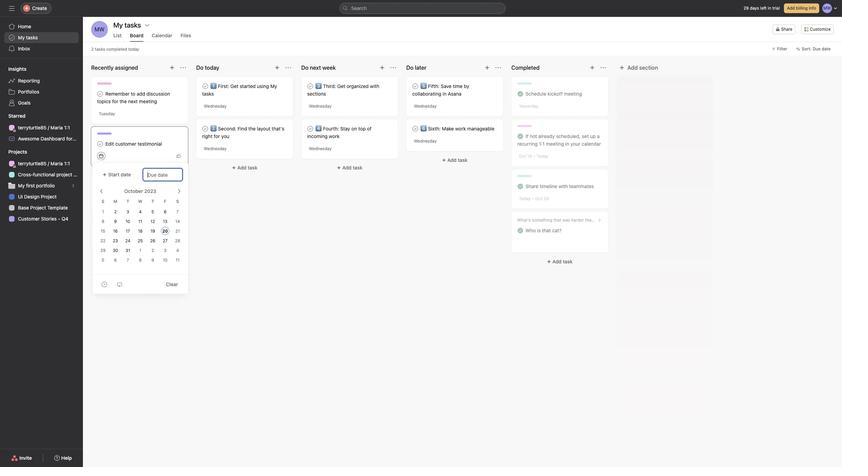 Task type: locate. For each thing, give the bounding box(es) containing it.
first
[[26, 183, 35, 189]]

harder
[[571, 218, 584, 223]]

completed checkbox left 1️⃣
[[201, 82, 209, 91]]

hide sidebar image
[[9, 6, 15, 11]]

project down ui design project
[[30, 205, 46, 211]]

for left new
[[66, 136, 72, 142]]

today up what's
[[519, 196, 531, 201]]

home link
[[4, 21, 79, 32]]

1 maria from the top
[[50, 125, 63, 131]]

maria up cross-functional project plan
[[50, 161, 63, 167]]

2 vertical spatial tasks
[[202, 91, 214, 97]]

wednesday button down "incoming"
[[309, 146, 332, 151]]

to inside remember to add discussion topics for the next meeting
[[131, 91, 135, 97]]

wednesday button for 6️⃣ sixth: make work manageable
[[414, 139, 437, 144]]

work right make at the right
[[455, 126, 466, 132]]

3 down 27
[[164, 248, 166, 253]]

29 left the days
[[744, 6, 749, 11]]

completed checkbox left 4️⃣
[[306, 125, 314, 133]]

2 horizontal spatial with
[[559, 183, 568, 189]]

1 vertical spatial terryturtle85 / maria 1:1 link
[[4, 158, 79, 169]]

my right using
[[270, 83, 277, 89]]

1:1 up awesome dashboard for new project
[[64, 125, 70, 131]]

completed checkbox up yesterday
[[516, 90, 525, 98]]

0 vertical spatial 19
[[527, 154, 532, 159]]

meeting down add
[[139, 98, 157, 104]]

1 vertical spatial that
[[542, 228, 551, 234]]

1 add task image from the left
[[274, 65, 280, 70]]

1 terryturtle85 / maria 1:1 link from the top
[[4, 122, 79, 133]]

1 horizontal spatial 24
[[544, 196, 549, 201]]

2 horizontal spatial tasks
[[202, 91, 214, 97]]

s down "effective"
[[102, 199, 104, 204]]

2 terryturtle85 / maria 1:1 link from the top
[[4, 158, 79, 169]]

work
[[455, 126, 466, 132], [329, 133, 340, 139]]

1 horizontal spatial tasks
[[95, 46, 105, 52]]

19 down the 12
[[150, 229, 155, 234]]

completed image left who
[[516, 227, 525, 235]]

completed image left 4️⃣
[[306, 125, 314, 133]]

get inside 1️⃣ first: get started using my tasks
[[230, 83, 238, 89]]

0 vertical spatial terryturtle85
[[18, 125, 46, 131]]

tasks for 2
[[95, 46, 105, 52]]

19 down recurring
[[527, 154, 532, 159]]

29 for 29 days left in trial
[[744, 6, 749, 11]]

maria inside projects "element"
[[50, 161, 63, 167]]

reporting
[[18, 78, 40, 84]]

create button
[[21, 3, 51, 14]]

1 get from the left
[[230, 83, 238, 89]]

– up something
[[532, 196, 534, 201]]

wednesday button for 3️⃣ third: get organized with sections
[[309, 104, 332, 109]]

goals
[[18, 100, 31, 106]]

1 vertical spatial 1:1
[[539, 141, 545, 147]]

completed image up today – oct 24
[[516, 182, 525, 191]]

insights element
[[0, 63, 83, 110]]

add task image
[[169, 65, 175, 70], [379, 65, 385, 70]]

add
[[787, 6, 795, 11], [627, 65, 638, 71], [447, 157, 457, 163], [237, 165, 246, 171], [342, 165, 352, 171], [132, 256, 141, 262], [552, 259, 562, 265]]

1 vertical spatial 6
[[114, 258, 117, 263]]

11 down 28
[[176, 258, 180, 263]]

1 horizontal spatial add task image
[[379, 65, 385, 70]]

0 horizontal spatial work
[[329, 133, 340, 139]]

my left the first
[[18, 183, 25, 189]]

wednesday for 1️⃣ first: get started using my tasks
[[204, 104, 227, 109]]

not
[[530, 133, 537, 139]]

2 add task image from the left
[[379, 65, 385, 70]]

new
[[74, 136, 84, 142]]

add task image
[[274, 65, 280, 70], [484, 65, 490, 70], [589, 65, 595, 70]]

expected?
[[595, 218, 615, 223]]

completed image left "if"
[[516, 132, 525, 141]]

1 vertical spatial oct
[[535, 196, 542, 201]]

2 terryturtle85 / maria 1:1 from the top
[[18, 161, 70, 167]]

0 vertical spatial 3
[[127, 209, 129, 215]]

work down fourth:
[[329, 133, 340, 139]]

/ inside projects "element"
[[48, 161, 49, 167]]

edit customer testimonial
[[105, 141, 162, 147]]

completed checkbox up today – oct 24
[[516, 182, 525, 191]]

0 vertical spatial 11
[[138, 219, 142, 224]]

how
[[146, 183, 155, 189]]

1 vertical spatial terryturtle85
[[18, 161, 46, 167]]

wednesday button for 5️⃣ fifth: save time by collaborating in asana
[[414, 104, 437, 109]]

add task button for do today
[[196, 162, 293, 174]]

1 terryturtle85 / maria 1:1 from the top
[[18, 125, 70, 131]]

11
[[138, 219, 142, 224], [176, 258, 180, 263]]

that right is
[[542, 228, 551, 234]]

11 up ceo
[[138, 219, 142, 224]]

completed checkbox for schedule kickoff meeting
[[516, 90, 525, 98]]

1 vertical spatial 1
[[139, 248, 141, 253]]

terryturtle85 / maria 1:1 inside projects "element"
[[18, 161, 70, 167]]

0 vertical spatial 5
[[151, 209, 154, 215]]

meeting inside if not already scheduled, set up a recurring 1:1 meeting in your calendar
[[546, 141, 564, 147]]

completed checkbox for edit customer testimonial
[[96, 140, 104, 148]]

1 horizontal spatial t
[[151, 199, 154, 204]]

completed checkbox left "if"
[[516, 132, 525, 141]]

1
[[102, 209, 104, 215], [139, 248, 141, 253]]

that
[[554, 218, 561, 223], [542, 228, 551, 234]]

add task for do later
[[447, 157, 468, 163]]

learn
[[105, 183, 118, 189]]

0 vertical spatial share
[[781, 27, 792, 32]]

4 down 28
[[176, 248, 179, 253]]

28
[[175, 238, 180, 244]]

1:1 inside 'starred' 'element'
[[64, 125, 70, 131]]

2 maria from the top
[[50, 161, 63, 167]]

my tasks
[[18, 35, 38, 40]]

0 horizontal spatial get
[[230, 83, 238, 89]]

1 horizontal spatial in
[[565, 141, 569, 147]]

wednesday button down collaborating
[[414, 104, 437, 109]]

0 horizontal spatial s
[[102, 199, 104, 204]]

wednesday
[[204, 104, 227, 109], [309, 104, 332, 109], [414, 104, 437, 109], [414, 139, 437, 144], [204, 146, 227, 151], [309, 146, 332, 151]]

terryturtle85 / maria 1:1 link up the dashboard on the left top of the page
[[4, 122, 79, 133]]

1 vertical spatial 19
[[150, 229, 155, 234]]

1 add task image from the left
[[169, 65, 175, 70]]

15
[[101, 229, 105, 234]]

get right third:
[[337, 83, 345, 89]]

f
[[164, 199, 166, 204]]

recently assigned
[[91, 65, 138, 71]]

t down the october
[[127, 199, 129, 204]]

completed checkbox for 6️⃣ sixth: make work manageable
[[411, 125, 419, 133]]

completed image for 2️⃣ second: find the layout that's right for you
[[201, 125, 209, 133]]

my inside my first portfolio link
[[18, 183, 25, 189]]

my up inbox at left
[[18, 35, 25, 40]]

1 horizontal spatial add task image
[[484, 65, 490, 70]]

completed checkbox up topics
[[96, 90, 104, 98]]

1 vertical spatial 10
[[163, 258, 167, 263]]

1 horizontal spatial share
[[781, 27, 792, 32]]

0 vertical spatial maria
[[50, 125, 63, 131]]

t
[[127, 199, 129, 204], [151, 199, 154, 204]]

cat?
[[552, 228, 562, 234]]

tasks
[[26, 35, 38, 40], [95, 46, 105, 52], [202, 91, 214, 97]]

0 vertical spatial 4
[[139, 209, 142, 215]]

1 horizontal spatial that
[[554, 218, 561, 223]]

more section actions image
[[180, 65, 186, 70], [285, 65, 291, 70], [390, 65, 396, 70], [495, 65, 501, 70], [601, 65, 606, 70]]

wednesday button down 6️⃣
[[414, 139, 437, 144]]

1:1 down already
[[539, 141, 545, 147]]

template
[[47, 205, 68, 211]]

board
[[130, 32, 143, 38]]

with right timeline
[[559, 183, 568, 189]]

0 horizontal spatial to
[[131, 91, 135, 97]]

make
[[442, 126, 454, 132]]

functional
[[33, 172, 55, 178]]

10 up ceo
[[126, 219, 130, 224]]

completed image left 1️⃣
[[201, 82, 209, 91]]

base
[[18, 205, 29, 211]]

1 s from the left
[[102, 199, 104, 204]]

add task button for do next week
[[301, 162, 398, 174]]

manageable
[[467, 126, 494, 132]]

1 vertical spatial with
[[559, 183, 568, 189]]

completed checkbox left meet
[[96, 224, 104, 233]]

discussion
[[146, 91, 170, 97]]

s down next month icon
[[176, 199, 179, 204]]

1 vertical spatial 4
[[176, 248, 179, 253]]

date right due
[[822, 46, 831, 51]]

2 vertical spatial my
[[18, 183, 25, 189]]

1 horizontal spatial 11
[[176, 258, 180, 263]]

1 vertical spatial in
[[443, 91, 447, 97]]

completed checkbox left who
[[516, 227, 525, 235]]

6 down 30
[[114, 258, 117, 263]]

1:1
[[64, 125, 70, 131], [539, 141, 545, 147], [64, 161, 70, 167]]

share inside button
[[781, 27, 792, 32]]

5
[[151, 209, 154, 215], [102, 258, 104, 263]]

add task image for completed
[[589, 65, 595, 70]]

the right find
[[248, 126, 256, 132]]

2 vertical spatial meeting
[[546, 141, 564, 147]]

right
[[202, 133, 212, 139]]

0 vertical spatial /
[[48, 125, 49, 131]]

t down 2023 at the top of page
[[151, 199, 154, 204]]

wednesday button for 4️⃣ fourth: stay on top of incoming work
[[309, 146, 332, 151]]

to left run
[[157, 183, 161, 189]]

sort: due date button
[[793, 44, 834, 54]]

terryturtle85 / maria 1:1 for dashboard
[[18, 125, 70, 131]]

terryturtle85 inside projects "element"
[[18, 161, 46, 167]]

6
[[164, 209, 166, 215], [114, 258, 117, 263]]

24 down the 17
[[125, 238, 130, 244]]

list link
[[113, 32, 122, 42]]

completed image for if not already scheduled, set up a recurring 1:1 meeting in your calendar
[[516, 132, 525, 141]]

for down 2️⃣
[[214, 133, 220, 139]]

0 horizontal spatial add task image
[[169, 65, 175, 70]]

to up the next
[[131, 91, 135, 97]]

tasks for my
[[26, 35, 38, 40]]

5️⃣
[[421, 83, 427, 89]]

in down save
[[443, 91, 447, 97]]

with inside 3️⃣ third: get organized with sections
[[370, 83, 379, 89]]

terryturtle85 / maria 1:1 link inside 'starred' 'element'
[[4, 122, 79, 133]]

3
[[127, 209, 129, 215], [164, 248, 166, 253]]

1 horizontal spatial 9
[[151, 258, 154, 263]]

Completed checkbox
[[201, 82, 209, 91], [411, 82, 419, 91], [516, 90, 525, 98], [201, 125, 209, 133], [411, 125, 419, 133], [96, 140, 104, 148]]

Completed checkbox
[[306, 82, 314, 91], [96, 90, 104, 98], [306, 125, 314, 133], [516, 132, 525, 141], [516, 182, 525, 191], [96, 224, 104, 233], [516, 227, 525, 235]]

already
[[538, 133, 555, 139]]

wednesday button down sections
[[309, 104, 332, 109]]

2 vertical spatial in
[[565, 141, 569, 147]]

0 vertical spatial that
[[554, 218, 561, 223]]

billing
[[796, 6, 808, 11]]

terryturtle85 / maria 1:1 link
[[4, 122, 79, 133], [4, 158, 79, 169]]

0 horizontal spatial add task image
[[274, 65, 280, 70]]

in right left
[[768, 6, 771, 11]]

sort:
[[802, 46, 812, 51]]

completed image for who is that cat?
[[516, 227, 525, 235]]

add task image for do later
[[484, 65, 490, 70]]

2023
[[144, 188, 156, 194]]

1 horizontal spatial to
[[157, 183, 161, 189]]

terryturtle85 / maria 1:1 inside 'starred' 'element'
[[18, 125, 70, 131]]

share button
[[772, 25, 796, 34]]

more
[[119, 183, 131, 189]]

show options image
[[144, 22, 150, 28]]

3 add task image from the left
[[589, 65, 595, 70]]

tasks left completed
[[95, 46, 105, 52]]

6️⃣
[[421, 126, 427, 132]]

search list box
[[339, 3, 505, 14]]

due
[[813, 46, 821, 51]]

2 s from the left
[[176, 199, 179, 204]]

the inside remember to add discussion topics for the next meeting
[[120, 98, 127, 104]]

completed image for remember to add discussion topics for the next meeting
[[96, 90, 104, 98]]

– down recurring
[[533, 154, 535, 159]]

1 more section actions image from the left
[[180, 65, 186, 70]]

terryturtle85 for awesome
[[18, 125, 46, 131]]

2 down mw button
[[91, 46, 94, 52]]

0 horizontal spatial 24
[[125, 238, 130, 244]]

set to repeat image
[[117, 282, 122, 287]]

maria up awesome dashboard for new project
[[50, 125, 63, 131]]

with right 16
[[118, 225, 127, 231]]

in down the scheduled, on the top right of the page
[[565, 141, 569, 147]]

0 vertical spatial 1
[[102, 209, 104, 215]]

completed image for schedule kickoff meeting
[[516, 90, 525, 98]]

add task button
[[406, 154, 503, 167], [196, 162, 293, 174], [301, 162, 398, 174], [91, 253, 188, 266], [511, 256, 608, 268]]

october 2023 button
[[120, 185, 168, 198]]

1:1 for plan
[[64, 161, 70, 167]]

yesterday
[[519, 104, 538, 109]]

kickoff
[[548, 91, 563, 97]]

more section actions image for do later
[[495, 65, 501, 70]]

wednesday for 2️⃣ second: find the layout that's right for you
[[204, 146, 227, 151]]

0 vertical spatial 9
[[114, 219, 117, 224]]

0 vertical spatial terryturtle85 / maria 1:1
[[18, 125, 70, 131]]

2 get from the left
[[337, 83, 345, 89]]

oct down timeline
[[535, 196, 542, 201]]

date up more
[[121, 172, 131, 178]]

tasks down 1️⃣
[[202, 91, 214, 97]]

1:1 inside if not already scheduled, set up a recurring 1:1 meeting in your calendar
[[539, 141, 545, 147]]

share for share
[[781, 27, 792, 32]]

1 vertical spatial tasks
[[95, 46, 105, 52]]

7 up 14
[[176, 209, 179, 215]]

completed image
[[306, 82, 314, 91], [96, 90, 104, 98], [516, 90, 525, 98], [411, 125, 419, 133], [516, 132, 525, 141], [96, 140, 104, 148], [516, 182, 525, 191], [516, 227, 525, 235]]

2 tasks completed today
[[91, 46, 139, 52]]

dashboard
[[41, 136, 65, 142]]

0 horizontal spatial 11
[[138, 219, 142, 224]]

layout
[[257, 126, 270, 132]]

more section actions image for completed
[[601, 65, 606, 70]]

search button
[[339, 3, 505, 14]]

1 horizontal spatial the
[[248, 126, 256, 132]]

0 horizontal spatial with
[[118, 225, 127, 231]]

completed image for share timeline with teammates
[[516, 182, 525, 191]]

/ up cross-functional project plan
[[48, 161, 49, 167]]

project right new
[[85, 136, 101, 142]]

q4
[[62, 216, 68, 222]]

my inside 1️⃣ first: get started using my tasks
[[270, 83, 277, 89]]

wednesday down collaborating
[[414, 104, 437, 109]]

top
[[358, 126, 366, 132]]

6 up 13
[[164, 209, 166, 215]]

0 vertical spatial meeting
[[564, 91, 582, 97]]

1 horizontal spatial 4
[[176, 248, 179, 253]]

completed image left 5️⃣
[[411, 82, 419, 91]]

get inside 3️⃣ third: get organized with sections
[[337, 83, 345, 89]]

1 vertical spatial 24
[[125, 238, 130, 244]]

task for do today
[[248, 165, 257, 171]]

3 up ceo
[[127, 209, 129, 215]]

0 vertical spatial project
[[85, 136, 101, 142]]

2 add task image from the left
[[484, 65, 490, 70]]

0 horizontal spatial 1
[[102, 209, 104, 215]]

2 horizontal spatial add task image
[[589, 65, 595, 70]]

1 vertical spatial terryturtle85 / maria 1:1
[[18, 161, 70, 167]]

1:1 inside projects "element"
[[64, 161, 70, 167]]

remember
[[105, 91, 130, 97]]

1:1 for new
[[64, 125, 70, 131]]

1️⃣ first: get started using my tasks
[[202, 83, 277, 97]]

completed image left edit
[[96, 140, 104, 148]]

1 vertical spatial to
[[157, 183, 161, 189]]

meeting right kickoff
[[564, 91, 582, 97]]

oct down recurring
[[519, 154, 526, 159]]

2 more section actions image from the left
[[285, 65, 291, 70]]

completed checkbox left 5️⃣
[[411, 82, 419, 91]]

8 down the 25
[[139, 258, 142, 263]]

terryturtle85 up awesome
[[18, 125, 46, 131]]

share up filter
[[781, 27, 792, 32]]

5 more section actions image from the left
[[601, 65, 606, 70]]

project
[[85, 136, 101, 142], [41, 194, 57, 200], [30, 205, 46, 211]]

goals link
[[4, 97, 79, 108]]

4 more section actions image from the left
[[495, 65, 501, 70]]

0 vertical spatial the
[[120, 98, 127, 104]]

project down portfolio
[[41, 194, 57, 200]]

0 horizontal spatial that
[[542, 228, 551, 234]]

1 horizontal spatial 19
[[527, 154, 532, 159]]

completed image
[[201, 82, 209, 91], [411, 82, 419, 91], [201, 125, 209, 133], [306, 125, 314, 133], [96, 224, 104, 233]]

1 vertical spatial 2
[[114, 209, 117, 215]]

more section actions image for do next week
[[390, 65, 396, 70]]

10 down 27
[[163, 258, 167, 263]]

2 / from the top
[[48, 161, 49, 167]]

to
[[131, 91, 135, 97], [157, 183, 161, 189]]

schedule
[[526, 91, 546, 97]]

add task image up discussion
[[169, 65, 175, 70]]

wednesday button down 1️⃣
[[204, 104, 227, 109]]

remember to add discussion topics for the next meeting
[[97, 91, 170, 104]]

wednesday down sections
[[309, 104, 332, 109]]

0 vertical spatial with
[[370, 83, 379, 89]]

sort: due date
[[802, 46, 831, 51]]

completed checkbox left 6️⃣
[[411, 125, 419, 133]]

0 horizontal spatial tasks
[[26, 35, 38, 40]]

5 down 22
[[102, 258, 104, 263]]

1:1 up "project" at the top left of the page
[[64, 161, 70, 167]]

completed image left 3️⃣
[[306, 82, 314, 91]]

work inside the 4️⃣ fourth: stay on top of incoming work
[[329, 133, 340, 139]]

8 up 15
[[102, 219, 104, 224]]

/ up the dashboard on the left top of the page
[[48, 125, 49, 131]]

maria inside 'starred' 'element'
[[50, 125, 63, 131]]

7
[[176, 209, 179, 215], [127, 258, 129, 263]]

1 vertical spatial 5
[[102, 258, 104, 263]]

search
[[351, 5, 367, 11]]

completed checkbox for meet with ceo
[[96, 224, 104, 233]]

add task button for do later
[[406, 154, 503, 167]]

0 vertical spatial my
[[18, 35, 25, 40]]

/ inside 'starred' 'element'
[[48, 125, 49, 131]]

1 down the 25
[[139, 248, 141, 253]]

4 down w
[[139, 209, 142, 215]]

tasks inside global element
[[26, 35, 38, 40]]

completed checkbox left 3️⃣
[[306, 82, 314, 91]]

ui design project link
[[4, 191, 79, 202]]

19
[[527, 154, 532, 159], [150, 229, 155, 234]]

0 likes. click to like this task image
[[177, 154, 181, 158]]

create
[[32, 5, 47, 11]]

starred button
[[0, 113, 25, 120]]

0 horizontal spatial today
[[519, 196, 531, 201]]

yesterday button
[[519, 104, 538, 109]]

m
[[114, 199, 117, 204]]

0 vertical spatial terryturtle85 / maria 1:1 link
[[4, 122, 79, 133]]

0 horizontal spatial 29
[[100, 248, 106, 253]]

2 down 26
[[151, 248, 154, 253]]

0 horizontal spatial the
[[120, 98, 127, 104]]

do next week
[[301, 65, 336, 71]]

1 horizontal spatial work
[[455, 126, 466, 132]]

0 horizontal spatial 3
[[127, 209, 129, 215]]

2 terryturtle85 from the top
[[18, 161, 46, 167]]

to inside learn more about how to run effective 1:1s
[[157, 183, 161, 189]]

7 down 31
[[127, 258, 129, 263]]

1 / from the top
[[48, 125, 49, 131]]

for
[[112, 98, 118, 104], [214, 133, 220, 139], [66, 136, 72, 142]]

14
[[175, 219, 180, 224]]

my tasks link
[[4, 32, 79, 43]]

2 down m
[[114, 209, 117, 215]]

completed checkbox up right
[[201, 125, 209, 133]]

5 up the 12
[[151, 209, 154, 215]]

0 vertical spatial 6
[[164, 209, 166, 215]]

cross-
[[18, 172, 33, 178]]

wednesday down "incoming"
[[309, 146, 332, 151]]

3 more section actions image from the left
[[390, 65, 396, 70]]

for inside 'starred' 'element'
[[66, 136, 72, 142]]

terryturtle85 for cross-
[[18, 161, 46, 167]]

0 vertical spatial tasks
[[26, 35, 38, 40]]

date inside dropdown button
[[822, 46, 831, 51]]

1 terryturtle85 from the top
[[18, 125, 46, 131]]

do
[[301, 65, 308, 71]]

completed image for 3️⃣ third: get organized with sections
[[306, 82, 314, 91]]

terryturtle85 / maria 1:1 up awesome dashboard for new project link
[[18, 125, 70, 131]]

1 vertical spatial /
[[48, 161, 49, 167]]

add task image for do next week
[[379, 65, 385, 70]]

share
[[781, 27, 792, 32], [526, 183, 538, 189]]

tuesday
[[99, 111, 115, 116]]

1 horizontal spatial date
[[822, 46, 831, 51]]

wednesday down 6️⃣
[[414, 139, 437, 144]]

my inside my tasks link
[[18, 35, 25, 40]]

6️⃣ sixth: make work manageable
[[421, 126, 494, 132]]

that for is
[[542, 228, 551, 234]]

0 horizontal spatial t
[[127, 199, 129, 204]]

0 horizontal spatial for
[[66, 136, 72, 142]]

0 horizontal spatial share
[[526, 183, 538, 189]]

started
[[240, 83, 256, 89]]

/ for functional
[[48, 161, 49, 167]]

2 vertical spatial with
[[118, 225, 127, 231]]

terryturtle85 inside 'starred' 'element'
[[18, 125, 46, 131]]

completed checkbox for 4️⃣ fourth: stay on top of incoming work
[[306, 125, 314, 133]]



Task type: describe. For each thing, give the bounding box(es) containing it.
effective
[[97, 191, 117, 197]]

add time image
[[102, 282, 107, 287]]

using
[[257, 83, 269, 89]]

my first portfolio
[[18, 183, 55, 189]]

help button
[[50, 452, 76, 465]]

meeting inside remember to add discussion topics for the next meeting
[[139, 98, 157, 104]]

do later
[[406, 65, 426, 71]]

schedule kickoff meeting
[[526, 91, 582, 97]]

wednesday for 3️⃣ third: get organized with sections
[[309, 104, 332, 109]]

0 vertical spatial in
[[768, 6, 771, 11]]

today
[[128, 46, 139, 52]]

more section actions image for recently assigned
[[180, 65, 186, 70]]

portfolios
[[18, 89, 39, 95]]

maria for dashboard
[[50, 125, 63, 131]]

2 vertical spatial 2
[[151, 248, 154, 253]]

something
[[532, 218, 552, 223]]

completed image for 6️⃣ sixth: make work manageable
[[411, 125, 419, 133]]

1 horizontal spatial 6
[[164, 209, 166, 215]]

16
[[113, 229, 118, 234]]

that for something
[[554, 218, 561, 223]]

31
[[126, 248, 130, 253]]

completed checkbox for 3️⃣ third: get organized with sections
[[306, 82, 314, 91]]

add task image for recently assigned
[[169, 65, 175, 70]]

share for share timeline with teammates
[[526, 183, 538, 189]]

calendar
[[152, 32, 172, 38]]

0 horizontal spatial 19
[[150, 229, 155, 234]]

1 horizontal spatial 10
[[163, 258, 167, 263]]

wednesday for 6️⃣ sixth: make work manageable
[[414, 139, 437, 144]]

about
[[132, 183, 145, 189]]

projects element
[[0, 146, 83, 226]]

terryturtle85 / maria 1:1 link for functional
[[4, 158, 79, 169]]

20
[[162, 229, 168, 234]]

stories
[[41, 216, 57, 222]]

0 vertical spatial today
[[537, 154, 548, 159]]

project inside 'starred' 'element'
[[85, 136, 101, 142]]

-
[[58, 216, 60, 222]]

list
[[113, 32, 122, 38]]

1 horizontal spatial 2
[[114, 209, 117, 215]]

0 horizontal spatial oct
[[519, 154, 526, 159]]

terryturtle85 / maria 1:1 link for dashboard
[[4, 122, 79, 133]]

0 horizontal spatial 6
[[114, 258, 117, 263]]

ceo
[[129, 225, 139, 231]]

portfolio
[[36, 183, 55, 189]]

0 horizontal spatial 5
[[102, 258, 104, 263]]

completed checkbox for 2️⃣ second: find the layout that's right for you
[[201, 125, 209, 133]]

global element
[[0, 17, 83, 58]]

1 vertical spatial 3
[[164, 248, 166, 253]]

0 horizontal spatial 4
[[139, 209, 142, 215]]

0 vertical spatial 10
[[126, 219, 130, 224]]

0 vertical spatial 24
[[544, 196, 549, 201]]

1 horizontal spatial 5
[[151, 209, 154, 215]]

what's something that was harder than expected?
[[517, 218, 615, 223]]

today – oct 24
[[519, 196, 549, 201]]

add task image for do today
[[274, 65, 280, 70]]

in inside 5️⃣ fifth: save time by collaborating in asana
[[443, 91, 447, 97]]

info
[[809, 6, 816, 11]]

1 horizontal spatial oct
[[535, 196, 542, 201]]

1 vertical spatial today
[[519, 196, 531, 201]]

w
[[138, 199, 142, 204]]

next month image
[[176, 189, 182, 194]]

23
[[113, 238, 118, 244]]

who
[[526, 228, 536, 234]]

0 horizontal spatial 7
[[127, 258, 129, 263]]

stay
[[340, 126, 350, 132]]

more section actions image for do today
[[285, 65, 291, 70]]

section
[[639, 65, 658, 71]]

1️⃣
[[210, 83, 217, 89]]

get for do next week
[[337, 83, 345, 89]]

/ for dashboard
[[48, 125, 49, 131]]

completed checkbox for who is that cat?
[[516, 227, 525, 235]]

add task for do today
[[237, 165, 257, 171]]

1 t from the left
[[127, 199, 129, 204]]

do today
[[196, 65, 219, 71]]

completed checkbox for share timeline with teammates
[[516, 182, 525, 191]]

for inside remember to add discussion topics for the next meeting
[[112, 98, 118, 104]]

edit
[[105, 141, 114, 147]]

27
[[163, 238, 168, 244]]

design
[[24, 194, 39, 200]]

see details, my first portfolio image
[[71, 184, 75, 188]]

1:1s
[[118, 191, 126, 197]]

calendar
[[582, 141, 601, 147]]

1 vertical spatial –
[[532, 196, 534, 201]]

3️⃣
[[315, 83, 322, 89]]

customize button
[[801, 25, 834, 34]]

customer stories - q4 link
[[4, 214, 79, 225]]

add billing info
[[787, 6, 816, 11]]

wednesday button for 1️⃣ first: get started using my tasks
[[204, 104, 227, 109]]

timeline
[[540, 183, 557, 189]]

scheduled,
[[556, 133, 581, 139]]

maria for functional
[[50, 161, 63, 167]]

1 horizontal spatial 7
[[176, 209, 179, 215]]

21
[[175, 229, 180, 234]]

for inside 2️⃣ second: find the layout that's right for you
[[214, 133, 220, 139]]

testimonial
[[138, 141, 162, 147]]

you
[[221, 133, 229, 139]]

days
[[750, 6, 759, 11]]

my for my tasks
[[18, 35, 25, 40]]

1 vertical spatial project
[[41, 194, 57, 200]]

1 horizontal spatial 1
[[139, 248, 141, 253]]

in inside if not already scheduled, set up a recurring 1:1 meeting in your calendar
[[565, 141, 569, 147]]

1 vertical spatial 11
[[176, 258, 180, 263]]

what's
[[517, 218, 531, 223]]

4️⃣
[[315, 126, 322, 132]]

date inside button
[[121, 172, 131, 178]]

0 vertical spatial 8
[[102, 219, 104, 224]]

completed image for 4️⃣ fourth: stay on top of incoming work
[[306, 125, 314, 133]]

tasks inside 1️⃣ first: get started using my tasks
[[202, 91, 214, 97]]

time
[[453, 83, 463, 89]]

wednesday button for 2️⃣ second: find the layout that's right for you
[[204, 146, 227, 151]]

task for do later
[[458, 157, 468, 163]]

17
[[126, 229, 130, 234]]

october 2023
[[124, 188, 156, 194]]

wednesday for 4️⃣ fourth: stay on top of incoming work
[[309, 146, 332, 151]]

trial
[[772, 6, 780, 11]]

projects button
[[0, 149, 27, 155]]

sixth:
[[428, 126, 441, 132]]

mw button
[[91, 21, 108, 38]]

third:
[[323, 83, 336, 89]]

29 for 29
[[100, 248, 106, 253]]

task for do next week
[[353, 165, 362, 171]]

completed image for 5️⃣ fifth: save time by collaborating in asana
[[411, 82, 419, 91]]

by
[[464, 83, 469, 89]]

wednesday for 5️⃣ fifth: save time by collaborating in asana
[[414, 104, 437, 109]]

if
[[526, 133, 528, 139]]

completed image for 1️⃣ first: get started using my tasks
[[201, 82, 209, 91]]

save
[[441, 83, 452, 89]]

13
[[163, 219, 167, 224]]

awesome dashboard for new project link
[[4, 133, 101, 144]]

set
[[582, 133, 589, 139]]

terryturtle85 / maria 1:1 for functional
[[18, 161, 70, 167]]

completed image for edit customer testimonial
[[96, 140, 104, 148]]

start
[[108, 172, 119, 178]]

fourth:
[[323, 126, 339, 132]]

tuesday button
[[99, 111, 115, 116]]

starred element
[[0, 110, 101, 146]]

invite button
[[7, 452, 36, 465]]

0 vertical spatial –
[[533, 154, 535, 159]]

completed checkbox for 5️⃣ fifth: save time by collaborating in asana
[[411, 82, 419, 91]]

the inside 2️⃣ second: find the layout that's right for you
[[248, 126, 256, 132]]

2️⃣
[[210, 126, 217, 132]]

next week
[[310, 65, 336, 71]]

completed image for meet with ceo
[[96, 224, 104, 233]]

22
[[100, 238, 105, 244]]

ui design project
[[18, 194, 57, 200]]

who is that cat?
[[526, 228, 562, 234]]

0 horizontal spatial 9
[[114, 219, 117, 224]]

1 vertical spatial 8
[[139, 258, 142, 263]]

get for do today
[[230, 83, 238, 89]]

start date
[[108, 172, 131, 178]]

2 t from the left
[[151, 199, 154, 204]]

board link
[[130, 32, 143, 42]]

previous month image
[[99, 189, 104, 194]]

26
[[150, 238, 155, 244]]

Due date text field
[[143, 169, 182, 181]]

add section
[[627, 65, 658, 71]]

add task for do next week
[[342, 165, 362, 171]]

project
[[56, 172, 72, 178]]

base project template
[[18, 205, 68, 211]]

completed checkbox for remember to add discussion topics for the next meeting
[[96, 90, 104, 98]]

of
[[367, 126, 372, 132]]

0 vertical spatial 2
[[91, 46, 94, 52]]

2 vertical spatial project
[[30, 205, 46, 211]]

completed checkbox for if not already scheduled, set up a recurring 1:1 meeting in your calendar
[[516, 132, 525, 141]]

first:
[[218, 83, 229, 89]]

collaborating
[[412, 91, 441, 97]]

1 vertical spatial 9
[[151, 258, 154, 263]]

18
[[138, 229, 143, 234]]

completed checkbox for 1️⃣ first: get started using my tasks
[[201, 82, 209, 91]]

my for my first portfolio
[[18, 183, 25, 189]]



Task type: vqa. For each thing, say whether or not it's contained in the screenshot.


